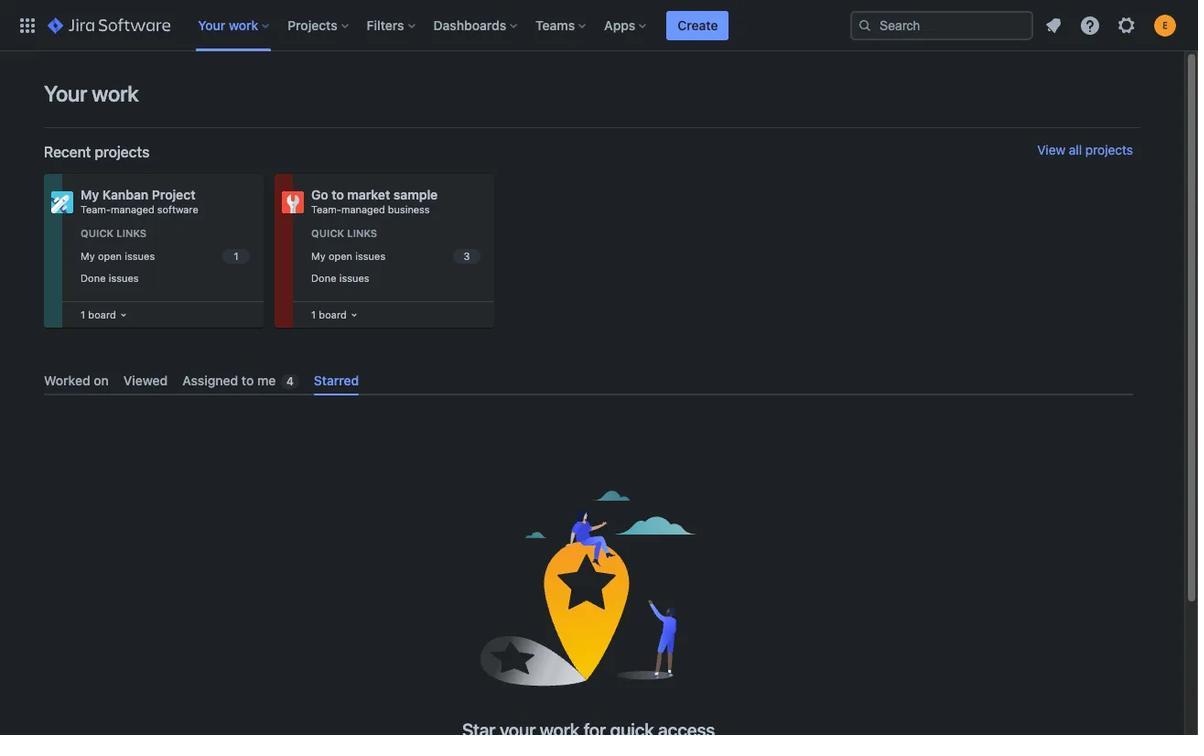 Task type: describe. For each thing, give the bounding box(es) containing it.
view all projects
[[1038, 142, 1134, 158]]

my for go
[[311, 250, 326, 262]]

apps button
[[599, 11, 654, 40]]

projects button
[[282, 11, 356, 40]]

done issues link for market
[[308, 269, 484, 289]]

your profile and settings image
[[1155, 14, 1177, 36]]

board image
[[116, 308, 131, 322]]

board image
[[347, 308, 362, 322]]

team- inside go to market sample team-managed business
[[311, 203, 342, 215]]

my open issues for kanban
[[81, 250, 155, 262]]

done for go
[[311, 272, 337, 284]]

0 horizontal spatial your work
[[44, 81, 139, 106]]

0 horizontal spatial projects
[[95, 144, 150, 160]]

issues down my kanban project team-managed software
[[125, 250, 155, 262]]

my open issues link for project
[[77, 246, 253, 267]]

your work button
[[193, 11, 277, 40]]

create button
[[667, 11, 729, 40]]

assigned
[[182, 373, 238, 388]]

apps
[[605, 17, 636, 33]]

issues down go to market sample team-managed business
[[356, 250, 386, 262]]

filters button
[[361, 11, 423, 40]]

to for me
[[242, 373, 254, 388]]

team- inside my kanban project team-managed software
[[81, 203, 111, 215]]

recent projects
[[44, 144, 150, 160]]

kanban
[[102, 187, 149, 202]]

all
[[1070, 142, 1083, 158]]

dashboards
[[434, 17, 507, 33]]

issues up board icon
[[339, 272, 370, 284]]

project
[[152, 187, 196, 202]]

notifications image
[[1043, 14, 1065, 36]]

to for market
[[332, 187, 344, 202]]

on
[[94, 373, 109, 388]]

managed inside go to market sample team-managed business
[[342, 203, 385, 215]]

market
[[347, 187, 390, 202]]

quick for my
[[81, 227, 114, 239]]

view
[[1038, 142, 1066, 158]]

links for kanban
[[116, 227, 147, 239]]

your inside your work popup button
[[198, 17, 226, 33]]

open for to
[[329, 250, 353, 262]]

settings image
[[1116, 14, 1138, 36]]

issues up board image
[[109, 272, 139, 284]]

4
[[287, 375, 294, 388]]

teams
[[536, 17, 575, 33]]

1 board button
[[77, 305, 131, 325]]

business
[[388, 203, 430, 215]]

work inside popup button
[[229, 17, 258, 33]]

my inside my kanban project team-managed software
[[81, 187, 99, 202]]

managed inside my kanban project team-managed software
[[111, 203, 154, 215]]

teams button
[[530, 11, 594, 40]]

quick links for kanban
[[81, 227, 147, 239]]

links for to
[[347, 227, 377, 239]]

projects
[[288, 17, 338, 33]]

dashboards button
[[428, 11, 525, 40]]

go to market sample team-managed business
[[311, 187, 438, 215]]

Search field
[[851, 11, 1034, 40]]



Task type: vqa. For each thing, say whether or not it's contained in the screenshot.
TERRYTURTLE85 within JIRA WORK MANAGEMENT TERRYTURTLE85
no



Task type: locate. For each thing, give the bounding box(es) containing it.
worked on
[[44, 373, 109, 388]]

quick links for to
[[311, 227, 377, 239]]

0 horizontal spatial quick
[[81, 227, 114, 239]]

2 open from the left
[[329, 250, 353, 262]]

1 board button
[[308, 305, 362, 325]]

to right go
[[332, 187, 344, 202]]

1 vertical spatial work
[[92, 81, 139, 106]]

1 quick from the left
[[81, 227, 114, 239]]

projects inside 'link'
[[1086, 142, 1134, 158]]

1 board
[[81, 309, 116, 321], [311, 309, 347, 321]]

0 horizontal spatial managed
[[111, 203, 154, 215]]

quick for go
[[311, 227, 344, 239]]

0 horizontal spatial board
[[88, 309, 116, 321]]

0 horizontal spatial my open issues link
[[77, 246, 253, 267]]

viewed
[[123, 373, 168, 388]]

1 my open issues from the left
[[81, 250, 155, 262]]

my open issues down my kanban project team-managed software
[[81, 250, 155, 262]]

1 done issues link from the left
[[77, 269, 253, 289]]

1 board for my
[[81, 309, 116, 321]]

1 horizontal spatial done issues
[[311, 272, 370, 284]]

your work up recent projects
[[44, 81, 139, 106]]

starred
[[314, 373, 359, 388]]

1 vertical spatial your work
[[44, 81, 139, 106]]

0 vertical spatial your work
[[198, 17, 258, 33]]

1 horizontal spatial projects
[[1086, 142, 1134, 158]]

2 done from the left
[[311, 272, 337, 284]]

1 horizontal spatial quick
[[311, 227, 344, 239]]

done for my
[[81, 272, 106, 284]]

help image
[[1080, 14, 1102, 36]]

1 quick links from the left
[[81, 227, 147, 239]]

open up 1 board popup button
[[98, 250, 122, 262]]

quick links down kanban
[[81, 227, 147, 239]]

1 for my kanban project
[[81, 309, 85, 321]]

jira software image
[[48, 14, 171, 36], [48, 14, 171, 36]]

1 managed from the left
[[111, 203, 154, 215]]

1 horizontal spatial links
[[347, 227, 377, 239]]

1 horizontal spatial your work
[[198, 17, 258, 33]]

0 horizontal spatial work
[[92, 81, 139, 106]]

quick links down go to market sample team-managed business
[[311, 227, 377, 239]]

0 vertical spatial work
[[229, 17, 258, 33]]

my up 1 board popup button
[[81, 250, 95, 262]]

1 horizontal spatial open
[[329, 250, 353, 262]]

2 team- from the left
[[311, 203, 342, 215]]

1 horizontal spatial 1
[[311, 309, 316, 321]]

1 horizontal spatial managed
[[342, 203, 385, 215]]

2 1 from the left
[[311, 309, 316, 321]]

2 quick links from the left
[[311, 227, 377, 239]]

1 for go to market sample
[[311, 309, 316, 321]]

search image
[[858, 18, 873, 33]]

0 horizontal spatial done issues link
[[77, 269, 253, 289]]

done issues for to
[[311, 272, 370, 284]]

assigned to me
[[182, 373, 276, 388]]

1 open from the left
[[98, 250, 122, 262]]

1 done from the left
[[81, 272, 106, 284]]

done issues
[[81, 272, 139, 284], [311, 272, 370, 284]]

1 left board image
[[81, 309, 85, 321]]

board inside popup button
[[88, 309, 116, 321]]

done up 1 board dropdown button at the left top
[[311, 272, 337, 284]]

create
[[678, 17, 718, 33]]

links down my kanban project team-managed software
[[116, 227, 147, 239]]

0 horizontal spatial done
[[81, 272, 106, 284]]

open
[[98, 250, 122, 262], [329, 250, 353, 262]]

1 horizontal spatial 1 board
[[311, 309, 347, 321]]

my open issues for to
[[311, 250, 386, 262]]

2 managed from the left
[[342, 203, 385, 215]]

managed down kanban
[[111, 203, 154, 215]]

2 quick from the left
[[311, 227, 344, 239]]

1 horizontal spatial my open issues
[[311, 250, 386, 262]]

1 1 board from the left
[[81, 309, 116, 321]]

0 vertical spatial to
[[332, 187, 344, 202]]

1 my open issues link from the left
[[77, 246, 253, 267]]

done issues link up board image
[[77, 269, 253, 289]]

to left me
[[242, 373, 254, 388]]

1 team- from the left
[[81, 203, 111, 215]]

tab list containing worked on
[[37, 365, 1141, 396]]

board up starred
[[319, 309, 347, 321]]

0 horizontal spatial done issues
[[81, 272, 139, 284]]

1 1 from the left
[[81, 309, 85, 321]]

0 horizontal spatial team-
[[81, 203, 111, 215]]

primary element
[[11, 0, 851, 51]]

projects
[[1086, 142, 1134, 158], [95, 144, 150, 160]]

2 1 board from the left
[[311, 309, 347, 321]]

managed
[[111, 203, 154, 215], [342, 203, 385, 215]]

0 horizontal spatial 1
[[81, 309, 85, 321]]

1 left board icon
[[311, 309, 316, 321]]

1 board inside dropdown button
[[311, 309, 347, 321]]

1 board inside popup button
[[81, 309, 116, 321]]

managed down the market
[[342, 203, 385, 215]]

1 horizontal spatial work
[[229, 17, 258, 33]]

to inside go to market sample team-managed business
[[332, 187, 344, 202]]

your
[[198, 17, 226, 33], [44, 81, 87, 106]]

1 links from the left
[[116, 227, 147, 239]]

your work inside popup button
[[198, 17, 258, 33]]

done issues for kanban
[[81, 272, 139, 284]]

quick links
[[81, 227, 147, 239], [311, 227, 377, 239]]

1 horizontal spatial quick links
[[311, 227, 377, 239]]

links
[[116, 227, 147, 239], [347, 227, 377, 239]]

2 my open issues from the left
[[311, 250, 386, 262]]

appswitcher icon image
[[16, 14, 38, 36]]

0 horizontal spatial open
[[98, 250, 122, 262]]

links down go to market sample team-managed business
[[347, 227, 377, 239]]

1 board up starred
[[311, 309, 347, 321]]

my open issues link down business on the left top of the page
[[308, 246, 484, 267]]

my open issues
[[81, 250, 155, 262], [311, 250, 386, 262]]

my down go
[[311, 250, 326, 262]]

tab list
[[37, 365, 1141, 396]]

work
[[229, 17, 258, 33], [92, 81, 139, 106]]

0 horizontal spatial 1 board
[[81, 309, 116, 321]]

worked
[[44, 373, 90, 388]]

open up 1 board dropdown button at the left top
[[329, 250, 353, 262]]

board for kanban
[[88, 309, 116, 321]]

1 inside popup button
[[81, 309, 85, 321]]

1 horizontal spatial done issues link
[[308, 269, 484, 289]]

my open issues up board icon
[[311, 250, 386, 262]]

to
[[332, 187, 344, 202], [242, 373, 254, 388]]

done issues link up board icon
[[308, 269, 484, 289]]

team- down kanban
[[81, 203, 111, 215]]

1 horizontal spatial board
[[319, 309, 347, 321]]

quick down kanban
[[81, 227, 114, 239]]

team- down go
[[311, 203, 342, 215]]

1 horizontal spatial your
[[198, 17, 226, 33]]

1 board from the left
[[88, 309, 116, 321]]

done issues up 1 board popup button
[[81, 272, 139, 284]]

0 horizontal spatial links
[[116, 227, 147, 239]]

2 board from the left
[[319, 309, 347, 321]]

my left kanban
[[81, 187, 99, 202]]

1 vertical spatial your
[[44, 81, 87, 106]]

done up 1 board popup button
[[81, 272, 106, 284]]

my open issues link for market
[[308, 246, 484, 267]]

2 done issues link from the left
[[308, 269, 484, 289]]

quick down go
[[311, 227, 344, 239]]

2 my open issues link from the left
[[308, 246, 484, 267]]

my open issues link down software
[[77, 246, 253, 267]]

my for my
[[81, 250, 95, 262]]

0 horizontal spatial your
[[44, 81, 87, 106]]

board
[[88, 309, 116, 321], [319, 309, 347, 321]]

sample
[[394, 187, 438, 202]]

projects up kanban
[[95, 144, 150, 160]]

open for kanban
[[98, 250, 122, 262]]

team-
[[81, 203, 111, 215], [311, 203, 342, 215]]

1
[[81, 309, 85, 321], [311, 309, 316, 321]]

board inside dropdown button
[[319, 309, 347, 321]]

done
[[81, 272, 106, 284], [311, 272, 337, 284]]

your work left projects
[[198, 17, 258, 33]]

work left projects
[[229, 17, 258, 33]]

done issues link for project
[[77, 269, 253, 289]]

your work
[[198, 17, 258, 33], [44, 81, 139, 106]]

done issues link
[[77, 269, 253, 289], [308, 269, 484, 289]]

my open issues link
[[77, 246, 253, 267], [308, 246, 484, 267]]

projects right all on the top
[[1086, 142, 1134, 158]]

1 horizontal spatial to
[[332, 187, 344, 202]]

1 horizontal spatial team-
[[311, 203, 342, 215]]

filters
[[367, 17, 404, 33]]

1 horizontal spatial my open issues link
[[308, 246, 484, 267]]

my kanban project team-managed software
[[81, 187, 198, 215]]

me
[[257, 373, 276, 388]]

work up recent projects
[[92, 81, 139, 106]]

board up on
[[88, 309, 116, 321]]

issues
[[125, 250, 155, 262], [356, 250, 386, 262], [109, 272, 139, 284], [339, 272, 370, 284]]

my
[[81, 187, 99, 202], [81, 250, 95, 262], [311, 250, 326, 262]]

recent
[[44, 144, 91, 160]]

banner
[[0, 0, 1199, 51]]

0 horizontal spatial quick links
[[81, 227, 147, 239]]

0 vertical spatial your
[[198, 17, 226, 33]]

1 horizontal spatial done
[[311, 272, 337, 284]]

2 done issues from the left
[[311, 272, 370, 284]]

quick
[[81, 227, 114, 239], [311, 227, 344, 239]]

board for to
[[319, 309, 347, 321]]

1 inside dropdown button
[[311, 309, 316, 321]]

0 horizontal spatial to
[[242, 373, 254, 388]]

view all projects link
[[1038, 142, 1134, 161]]

1 board for go
[[311, 309, 347, 321]]

2 links from the left
[[347, 227, 377, 239]]

0 horizontal spatial my open issues
[[81, 250, 155, 262]]

go
[[311, 187, 329, 202]]

1 done issues from the left
[[81, 272, 139, 284]]

banner containing your work
[[0, 0, 1199, 51]]

software
[[157, 203, 198, 215]]

1 board up on
[[81, 309, 116, 321]]

1 vertical spatial to
[[242, 373, 254, 388]]

done issues up 1 board dropdown button at the left top
[[311, 272, 370, 284]]



